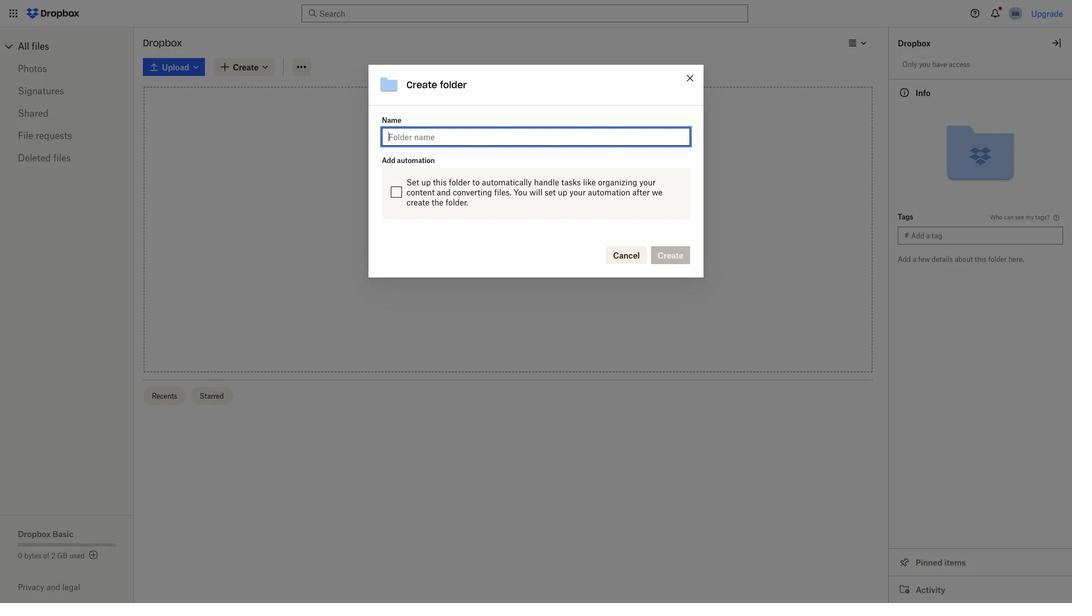 Task type: describe. For each thing, give the bounding box(es) containing it.
add for add a few details about this folder here.
[[898, 255, 911, 263]]

organizing
[[598, 177, 638, 187]]

used
[[69, 552, 85, 560]]

global header element
[[0, 0, 1073, 27]]

Name text field
[[389, 131, 684, 143]]

shared link
[[18, 102, 116, 125]]

handle
[[534, 177, 559, 187]]

info
[[916, 88, 931, 97]]

this inside set up this folder to automatically handle tasks like organizing your content and converting files. you will set up your automation after we create the folder.
[[433, 177, 447, 187]]

access
[[949, 60, 971, 68]]

dropbox basic
[[18, 529, 74, 539]]

here.
[[1009, 255, 1025, 263]]

upgrade
[[1032, 9, 1064, 18]]

the
[[432, 197, 444, 207]]

close details pane image
[[1050, 36, 1064, 50]]

privacy and legal
[[18, 583, 80, 592]]

0
[[18, 552, 22, 560]]

deleted files
[[18, 153, 71, 163]]

content
[[407, 187, 435, 197]]

files.
[[495, 187, 512, 197]]

you
[[920, 60, 931, 68]]

recents
[[152, 392, 177, 400]]

have
[[933, 60, 948, 68]]

1 vertical spatial up
[[558, 187, 568, 197]]

who
[[991, 214, 1003, 221]]

legal
[[62, 583, 80, 592]]

basic
[[53, 529, 74, 539]]

0 horizontal spatial and
[[46, 583, 60, 592]]

signatures
[[18, 85, 64, 96]]

folder inside set up this folder to automatically handle tasks like organizing your content and converting files. you will set up your automation after we create the folder.
[[449, 177, 471, 187]]

will
[[530, 187, 543, 197]]

files for deleted files
[[53, 153, 71, 163]]

create
[[407, 79, 437, 91]]

file requests
[[18, 130, 72, 141]]

create
[[407, 197, 430, 207]]

signatures link
[[18, 80, 116, 102]]

1 vertical spatial your
[[570, 187, 586, 197]]

1 horizontal spatial this
[[975, 255, 987, 263]]

after
[[633, 187, 650, 197]]

of
[[43, 552, 49, 560]]

photos link
[[18, 58, 116, 80]]

create folder dialog
[[369, 65, 704, 278]]

gb
[[57, 552, 68, 560]]

and inside set up this folder to automatically handle tasks like organizing your content and converting files. you will set up your automation after we create the folder.
[[437, 187, 451, 197]]

my
[[1026, 214, 1034, 221]]

all files link
[[18, 37, 134, 55]]

deleted files link
[[18, 147, 116, 169]]

all
[[18, 41, 29, 52]]

2
[[51, 552, 55, 560]]

0 vertical spatial folder
[[440, 79, 467, 91]]

converting
[[453, 187, 492, 197]]



Task type: locate. For each thing, give the bounding box(es) containing it.
this up the
[[433, 177, 447, 187]]

and left legal
[[46, 583, 60, 592]]

1 horizontal spatial up
[[558, 187, 568, 197]]

folder right create
[[440, 79, 467, 91]]

files
[[32, 41, 49, 52], [53, 153, 71, 163]]

add left a
[[898, 255, 911, 263]]

who can see my tags? image
[[1053, 213, 1062, 222]]

0 vertical spatial and
[[437, 187, 451, 197]]

shared
[[18, 108, 48, 119]]

set
[[545, 187, 556, 197]]

up right set
[[558, 187, 568, 197]]

1 horizontal spatial and
[[437, 187, 451, 197]]

0 horizontal spatial automation
[[397, 156, 435, 165]]

add down name
[[382, 156, 396, 165]]

1 horizontal spatial files
[[53, 153, 71, 163]]

up
[[422, 177, 431, 187], [558, 187, 568, 197]]

1 vertical spatial files
[[53, 153, 71, 163]]

cancel button
[[607, 246, 647, 264]]

0 horizontal spatial your
[[570, 187, 586, 197]]

1 horizontal spatial add
[[898, 255, 911, 263]]

automation down organizing
[[588, 187, 631, 197]]

photos
[[18, 63, 47, 74]]

#
[[905, 232, 910, 240]]

automation
[[397, 156, 435, 165], [588, 187, 631, 197]]

this right about
[[975, 255, 987, 263]]

starred
[[200, 392, 224, 400]]

1 vertical spatial add
[[898, 255, 911, 263]]

set up this folder to automatically handle tasks like organizing your content and converting files. you will set up your automation after we create the folder.
[[407, 177, 663, 207]]

folder left here.
[[989, 255, 1007, 263]]

1 horizontal spatial automation
[[588, 187, 631, 197]]

and
[[437, 187, 451, 197], [46, 583, 60, 592]]

dropbox logo - go to the homepage image
[[22, 4, 83, 22]]

1 horizontal spatial your
[[640, 177, 656, 187]]

1 horizontal spatial dropbox
[[143, 37, 182, 49]]

to
[[473, 177, 480, 187]]

upgrade link
[[1032, 9, 1064, 18]]

add a few details about this folder here.
[[898, 255, 1025, 263]]

files for all files
[[32, 41, 49, 52]]

1 vertical spatial this
[[975, 255, 987, 263]]

tasks
[[562, 177, 581, 187]]

you
[[514, 187, 528, 197]]

add inside the create folder dialog
[[382, 156, 396, 165]]

0 vertical spatial up
[[422, 177, 431, 187]]

0 vertical spatial add
[[382, 156, 396, 165]]

details
[[932, 255, 954, 263]]

name
[[382, 116, 402, 124]]

tags?
[[1036, 214, 1050, 221]]

recents button
[[143, 387, 186, 405]]

your
[[640, 177, 656, 187], [570, 187, 586, 197]]

files down file requests link
[[53, 153, 71, 163]]

automatically
[[482, 177, 532, 187]]

0 horizontal spatial this
[[433, 177, 447, 187]]

0 horizontal spatial dropbox
[[18, 529, 51, 539]]

add automation
[[382, 156, 435, 165]]

0 horizontal spatial up
[[422, 177, 431, 187]]

dropbox
[[143, 37, 182, 49], [898, 38, 931, 48], [18, 529, 51, 539]]

folder.
[[446, 197, 468, 207]]

all files
[[18, 41, 49, 52]]

0 horizontal spatial add
[[382, 156, 396, 165]]

get more space image
[[87, 549, 100, 562]]

1 vertical spatial folder
[[449, 177, 471, 187]]

0 vertical spatial files
[[32, 41, 49, 52]]

your up after
[[640, 177, 656, 187]]

folder
[[440, 79, 467, 91], [449, 177, 471, 187], [989, 255, 1007, 263]]

automation up set
[[397, 156, 435, 165]]

automation inside set up this folder to automatically handle tasks like organizing your content and converting files. you will set up your automation after we create the folder.
[[588, 187, 631, 197]]

file requests link
[[18, 125, 116, 147]]

add
[[382, 156, 396, 165], [898, 255, 911, 263]]

deleted
[[18, 153, 51, 163]]

up up content
[[422, 177, 431, 187]]

2 horizontal spatial dropbox
[[898, 38, 931, 48]]

about
[[955, 255, 974, 263]]

2 vertical spatial folder
[[989, 255, 1007, 263]]

create folder
[[407, 79, 467, 91]]

who can see my tags?
[[991, 214, 1050, 221]]

0 horizontal spatial files
[[32, 41, 49, 52]]

only you have access
[[903, 60, 971, 68]]

privacy
[[18, 583, 44, 592]]

can
[[1005, 214, 1014, 221]]

this
[[433, 177, 447, 187], [975, 255, 987, 263]]

privacy and legal link
[[18, 583, 134, 592]]

folder up the converting
[[449, 177, 471, 187]]

your down tasks
[[570, 187, 586, 197]]

add for add automation
[[382, 156, 396, 165]]

file
[[18, 130, 33, 141]]

and up the
[[437, 187, 451, 197]]

0 vertical spatial your
[[640, 177, 656, 187]]

0 bytes of 2 gb used
[[18, 552, 85, 560]]

1 vertical spatial automation
[[588, 187, 631, 197]]

see
[[1016, 214, 1025, 221]]

0 vertical spatial this
[[433, 177, 447, 187]]

bytes
[[24, 552, 41, 560]]

requests
[[36, 130, 72, 141]]

a
[[913, 255, 917, 263]]

like
[[583, 177, 596, 187]]

files right all
[[32, 41, 49, 52]]

only
[[903, 60, 918, 68]]

we
[[652, 187, 663, 197]]

tags
[[898, 213, 914, 221]]

few
[[919, 255, 930, 263]]

info button
[[889, 79, 1073, 106]]

0 vertical spatial automation
[[397, 156, 435, 165]]

1 vertical spatial and
[[46, 583, 60, 592]]

starred button
[[191, 387, 233, 405]]

cancel
[[613, 251, 640, 260]]

set
[[407, 177, 419, 187]]



Task type: vqa. For each thing, say whether or not it's contained in the screenshot.
edit
no



